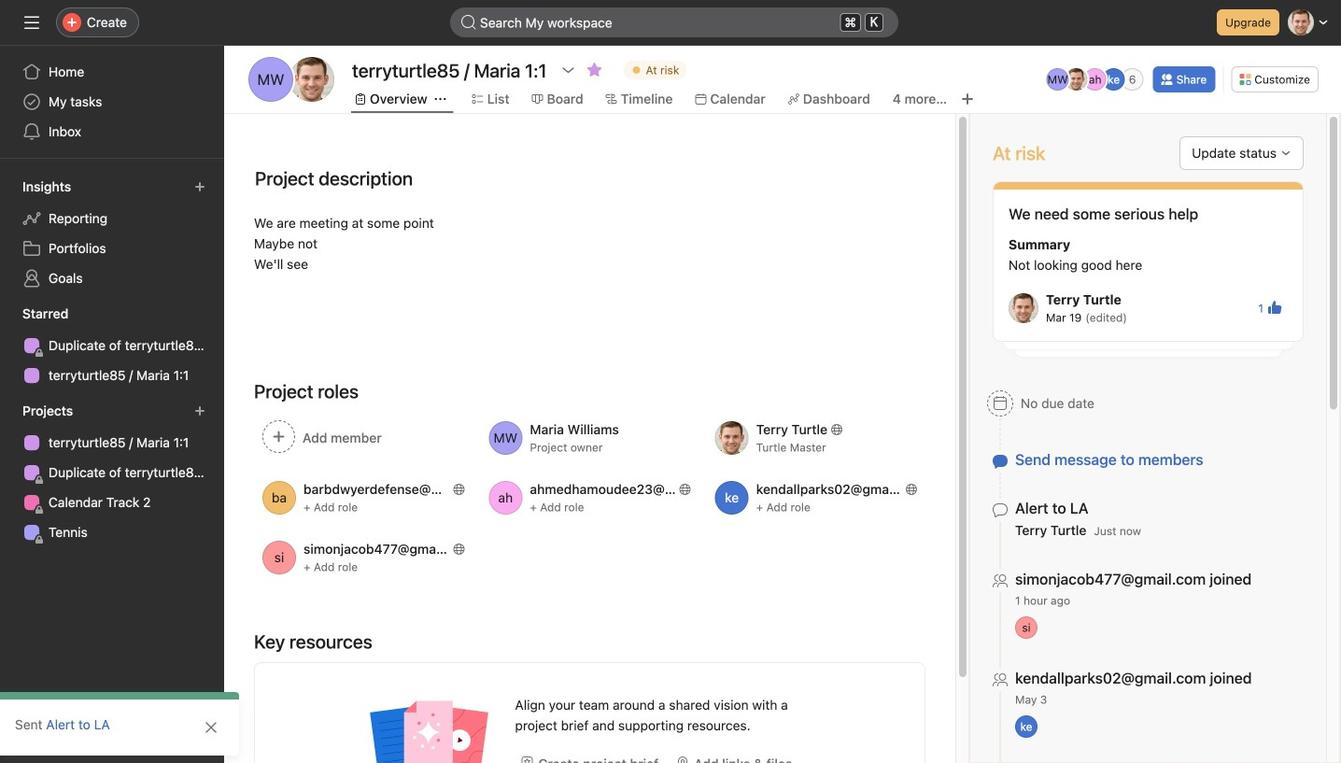 Task type: vqa. For each thing, say whether or not it's contained in the screenshot.
Insert an object Icon
no



Task type: locate. For each thing, give the bounding box(es) containing it.
tt image
[[303, 57, 321, 102], [1017, 293, 1031, 323]]

1 vertical spatial tt image
[[1017, 293, 1031, 323]]

close image
[[204, 720, 219, 735]]

1 vertical spatial ke image
[[1020, 715, 1033, 738]]

1 horizontal spatial mw image
[[1048, 68, 1068, 91]]

add tab image
[[960, 92, 975, 106]]

document
[[243, 213, 937, 306]]

update status image
[[1281, 148, 1292, 159]]

global element
[[0, 46, 224, 158]]

None text field
[[347, 53, 552, 87]]

hide sidebar image
[[24, 15, 39, 30]]

None field
[[450, 7, 899, 37]]

0 horizontal spatial tt image
[[303, 57, 321, 102]]

ke image
[[1108, 68, 1120, 91], [1020, 715, 1033, 738]]

tt image inside latest status update element
[[1017, 293, 1031, 323]]

tt image
[[1070, 68, 1084, 91]]

mw image
[[257, 57, 284, 102], [1048, 68, 1068, 91]]

latest status update element
[[993, 181, 1304, 342]]

1 horizontal spatial tt image
[[1017, 293, 1031, 323]]

projects element
[[0, 394, 224, 551]]

0 vertical spatial ke image
[[1108, 68, 1120, 91]]

si image
[[1022, 616, 1031, 639]]



Task type: describe. For each thing, give the bounding box(es) containing it.
0 horizontal spatial ke image
[[1020, 715, 1033, 738]]

1 like. you liked this task image
[[1267, 301, 1282, 316]]

new project or portfolio image
[[194, 405, 205, 417]]

0 vertical spatial tt image
[[303, 57, 321, 102]]

0 horizontal spatial mw image
[[257, 57, 284, 102]]

starred element
[[0, 297, 224, 394]]

remove from starred image
[[587, 63, 602, 78]]

ah image
[[1089, 68, 1102, 91]]

Search tasks, projects, and more text field
[[450, 7, 899, 37]]

isinverse image
[[461, 15, 476, 30]]

1 horizontal spatial ke image
[[1108, 68, 1120, 91]]

insights element
[[0, 170, 224, 297]]

Project description title text field
[[243, 159, 418, 198]]

show options image
[[561, 63, 576, 78]]

tab actions image
[[435, 93, 446, 105]]

new insights image
[[194, 181, 205, 192]]



